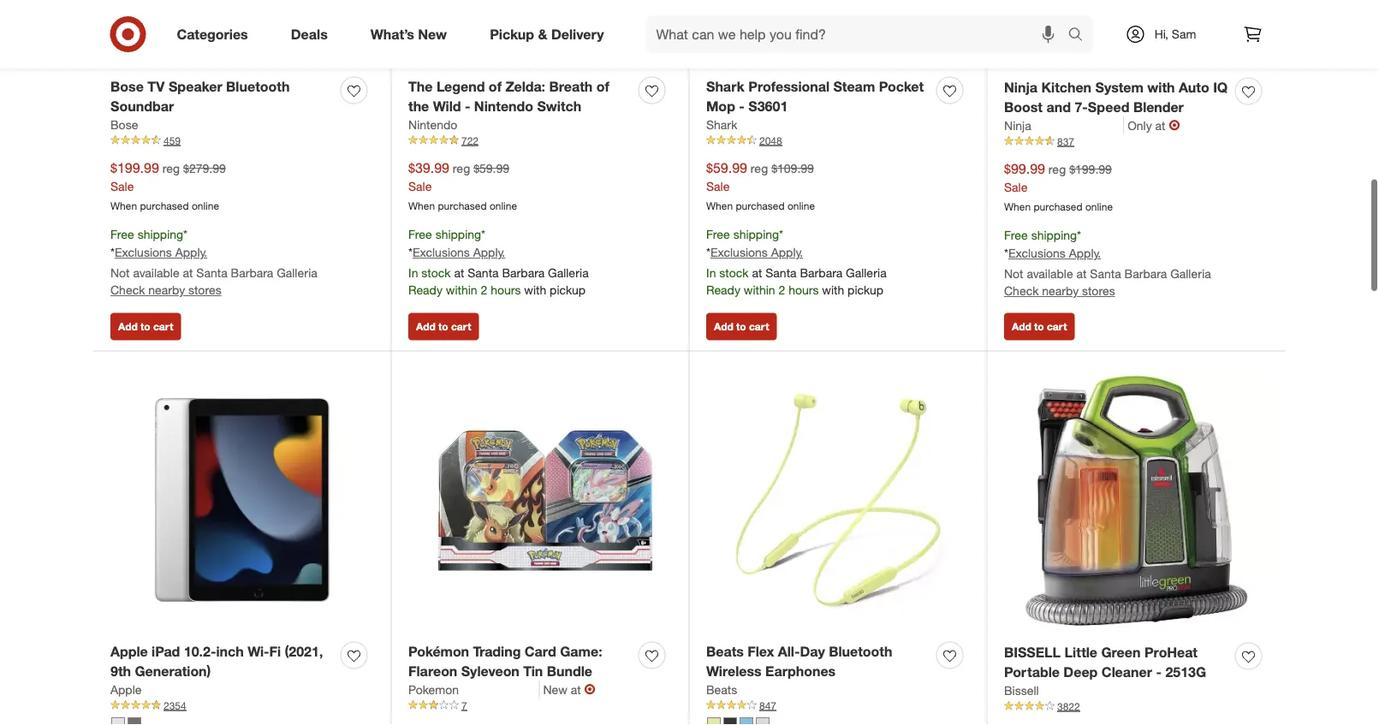 Task type: describe. For each thing, give the bounding box(es) containing it.
flame blue image
[[740, 717, 753, 725]]

stores for $199.99
[[188, 283, 221, 298]]

cleaner
[[1102, 663, 1152, 680]]

bissell little green proheat portable deep cleaner - 2513g link
[[1004, 643, 1229, 682]]

in for $39.99
[[408, 265, 418, 280]]

shark for shark professional steam pocket mop - s3601
[[706, 78, 745, 95]]

sale for $59.99
[[706, 178, 730, 193]]

search
[[1060, 27, 1102, 44]]

2048
[[759, 134, 782, 147]]

speed
[[1088, 99, 1130, 115]]

bose tv speaker bluetooth soundbar link
[[110, 77, 334, 116]]

wild
[[433, 98, 461, 114]]

galleria for $99.99
[[1171, 266, 1211, 281]]

exclusions apply. link for $199.99
[[115, 245, 207, 260]]

barbara for $99.99
[[1125, 266, 1167, 281]]

beats flex all-day bluetooth wireless earphones
[[706, 643, 893, 679]]

459
[[164, 134, 181, 147]]

What can we help you find? suggestions appear below search field
[[646, 15, 1072, 53]]

the
[[408, 98, 429, 114]]

wireless
[[706, 663, 762, 679]]

game:
[[560, 643, 602, 660]]

categories
[[177, 26, 248, 42]]

- inside the legend of zelda: breath of the wild - nintendo switch
[[465, 98, 470, 114]]

deals
[[291, 26, 328, 42]]

9th
[[110, 663, 131, 679]]

inch
[[216, 643, 244, 660]]

add to cart button for $199.99
[[110, 313, 181, 340]]

7
[[462, 699, 467, 712]]

459 link
[[110, 133, 374, 148]]

10.2-
[[184, 643, 216, 660]]

deals link
[[276, 15, 349, 53]]

available for $199.99
[[133, 265, 179, 280]]

portable
[[1004, 663, 1060, 680]]

722 link
[[408, 133, 672, 148]]

purchased for $39.99
[[438, 199, 487, 212]]

stock for $59.99
[[719, 265, 749, 280]]

ready for $59.99
[[706, 283, 741, 298]]

hours for $59.99
[[789, 283, 819, 298]]

reg for $99.99
[[1049, 161, 1066, 176]]

when for $59.99
[[706, 199, 733, 212]]

auto
[[1179, 79, 1210, 96]]

beats link
[[706, 681, 737, 698]]

pokémon trading card game: flareon syleveon tin bundle link
[[408, 642, 632, 681]]

$59.99 inside $39.99 reg $59.99 sale when purchased online
[[474, 161, 510, 176]]

ninja kitchen system with auto iq boost and 7-speed blender
[[1004, 79, 1228, 115]]

exclusions for $59.99
[[711, 245, 768, 260]]

pickup
[[490, 26, 534, 42]]

sale for $99.99
[[1004, 179, 1028, 194]]

apply. for $199.99
[[175, 245, 207, 260]]

little
[[1065, 644, 1098, 661]]

nearby for $199.99
[[148, 283, 185, 298]]

cart for $39.99
[[451, 320, 471, 333]]

7 link
[[408, 698, 672, 713]]

online for $99.99
[[1086, 200, 1113, 213]]

hours for $39.99
[[491, 283, 521, 298]]

bundle
[[547, 663, 592, 679]]

exclusions apply. link for $39.99
[[413, 245, 505, 260]]

when for $39.99
[[408, 199, 435, 212]]

add to cart button for $39.99
[[408, 313, 479, 340]]

when for $99.99
[[1004, 200, 1031, 213]]

apply. for $99.99
[[1069, 246, 1101, 261]]

cart for $99.99
[[1047, 320, 1067, 333]]

exclusions apply. link for $99.99
[[1009, 246, 1101, 261]]

847
[[759, 699, 777, 712]]

reg for $39.99
[[453, 161, 470, 176]]

2354 link
[[110, 698, 374, 713]]

pocket
[[879, 78, 924, 95]]

pickup for $39.99
[[550, 283, 586, 298]]

free shipping * * exclusions apply. not available at santa barbara galleria check nearby stores for $199.99
[[110, 227, 317, 298]]

bose for bose
[[110, 117, 138, 132]]

galleria for $59.99
[[846, 265, 887, 280]]

only
[[1128, 118, 1152, 133]]

- inside shark professional steam pocket mop - s3601
[[739, 98, 745, 114]]

shark professional steam pocket mop - s3601 link
[[706, 77, 930, 116]]

$199.99 inside $99.99 reg $199.99 sale when purchased online
[[1070, 161, 1112, 176]]

bose link
[[110, 116, 138, 133]]

(2021,
[[285, 643, 323, 660]]

7-
[[1075, 99, 1088, 115]]

online for $39.99
[[490, 199, 517, 212]]

add for $99.99
[[1012, 320, 1032, 333]]

3822
[[1057, 700, 1080, 713]]

all-
[[778, 643, 800, 660]]

speaker
[[169, 78, 222, 95]]

2354
[[164, 699, 186, 712]]

flex
[[748, 643, 774, 660]]

bluetooth inside beats flex all-day bluetooth wireless earphones
[[829, 643, 893, 660]]

mop
[[706, 98, 735, 114]]

ninja kitchen system with auto iq boost and 7-speed blender link
[[1004, 78, 1229, 117]]

beats black image
[[724, 717, 737, 725]]

1 vertical spatial nintendo
[[408, 117, 458, 132]]

boost
[[1004, 99, 1043, 115]]

hi, sam
[[1155, 27, 1196, 42]]

check for $99.99
[[1004, 283, 1039, 298]]

free for $99.99
[[1004, 228, 1028, 243]]

cart for $59.99
[[749, 320, 769, 333]]

sale for $39.99
[[408, 178, 432, 193]]

with for shark professional steam pocket mop - s3601
[[822, 283, 844, 298]]

iq
[[1213, 79, 1228, 96]]

exclusions for $39.99
[[413, 245, 470, 260]]

bissell little green proheat portable deep cleaner - 2513g
[[1004, 644, 1207, 680]]

$109.99
[[772, 161, 814, 176]]

at for the legend of zelda: breath of the wild - nintendo switch
[[454, 265, 464, 280]]

$39.99 reg $59.99 sale when purchased online
[[408, 159, 517, 212]]

$99.99
[[1004, 160, 1045, 177]]

$39.99
[[408, 159, 449, 176]]

syleveon
[[461, 663, 520, 679]]

to for $199.99
[[140, 320, 150, 333]]

legend
[[437, 78, 485, 95]]

to for $39.99
[[438, 320, 448, 333]]

yuzu yellow image
[[707, 717, 721, 725]]

search button
[[1060, 15, 1102, 57]]

free shipping * * exclusions apply. not available at santa barbara galleria check nearby stores for $99.99
[[1004, 228, 1211, 298]]

santa for $59.99
[[766, 265, 797, 280]]

system
[[1096, 79, 1144, 96]]

santa for $39.99
[[468, 265, 499, 280]]

shipping for $39.99
[[436, 227, 481, 242]]

apply. for $39.99
[[473, 245, 505, 260]]

$199.99 inside $199.99 reg $279.99 sale when purchased online
[[110, 159, 159, 176]]

blender
[[1134, 99, 1184, 115]]

within for $59.99
[[744, 283, 775, 298]]

shipping for $99.99
[[1031, 228, 1077, 243]]

and
[[1047, 99, 1071, 115]]

at for shark professional steam pocket mop - s3601
[[752, 265, 762, 280]]

the legend of zelda: breath of the wild - nintendo switch link
[[408, 77, 632, 116]]

silver image
[[111, 717, 125, 725]]

nearby for $99.99
[[1042, 283, 1079, 298]]

categories link
[[162, 15, 269, 53]]

generation)
[[135, 663, 211, 679]]

$59.99 inside "$59.99 reg $109.99 sale when purchased online"
[[706, 159, 747, 176]]

cart for $199.99
[[153, 320, 173, 333]]

deep
[[1064, 663, 1098, 680]]

within for $39.99
[[446, 283, 477, 298]]

pokemon
[[408, 682, 459, 697]]

nintendo inside the legend of zelda: breath of the wild - nintendo switch
[[474, 98, 533, 114]]

in for $59.99
[[706, 265, 716, 280]]

837
[[1057, 135, 1075, 148]]

¬ for with
[[1169, 117, 1180, 133]]

online for $59.99
[[788, 199, 815, 212]]

professional
[[749, 78, 830, 95]]

$279.99
[[183, 161, 226, 176]]

wi-
[[248, 643, 269, 660]]



Task type: vqa. For each thing, say whether or not it's contained in the screenshot.
the brand
no



Task type: locate. For each thing, give the bounding box(es) containing it.
1 horizontal spatial bluetooth
[[829, 643, 893, 660]]

1 horizontal spatial available
[[1027, 266, 1073, 281]]

shark link
[[706, 116, 738, 133]]

$59.99 down shark link
[[706, 159, 747, 176]]

1 add to cart button from the left
[[110, 313, 181, 340]]

reg down 2048
[[751, 161, 768, 176]]

2 add to cart button from the left
[[408, 313, 479, 340]]

2 ninja from the top
[[1004, 118, 1031, 133]]

beats flex all-day bluetooth wireless earphones image
[[706, 368, 970, 632], [706, 368, 970, 632]]

bose down soundbar
[[110, 117, 138, 132]]

1 horizontal spatial $59.99
[[706, 159, 747, 176]]

reg for $199.99
[[162, 161, 180, 176]]

- inside bissell little green proheat portable deep cleaner - 2513g
[[1156, 663, 1162, 680]]

online down 722 link
[[490, 199, 517, 212]]

bluetooth right day
[[829, 643, 893, 660]]

3 to from the left
[[736, 320, 746, 333]]

1 vertical spatial apple
[[110, 682, 142, 697]]

reg inside $99.99 reg $199.99 sale when purchased online
[[1049, 161, 1066, 176]]

sale down bose "link"
[[110, 178, 134, 193]]

ninja down the boost
[[1004, 118, 1031, 133]]

0 horizontal spatial check nearby stores button
[[110, 282, 221, 299]]

only at ¬
[[1128, 117, 1180, 133]]

check
[[110, 283, 145, 298], [1004, 283, 1039, 298]]

0 vertical spatial ¬
[[1169, 117, 1180, 133]]

1 stock from the left
[[422, 265, 451, 280]]

ninja up the boost
[[1004, 79, 1038, 96]]

apple ipad 10.2-inch wi-fi (2021, 9th generation) image
[[110, 368, 374, 632], [110, 368, 374, 632]]

santa for $99.99
[[1090, 266, 1121, 281]]

2 stock from the left
[[719, 265, 749, 280]]

at for bose tv speaker bluetooth soundbar
[[183, 265, 193, 280]]

2 bose from the top
[[110, 117, 138, 132]]

beats
[[706, 643, 744, 660], [706, 682, 737, 697]]

pickup
[[550, 283, 586, 298], [848, 283, 884, 298]]

- down the 'proheat'
[[1156, 663, 1162, 680]]

of left zelda:
[[489, 78, 502, 95]]

apply. down $99.99 reg $199.99 sale when purchased online
[[1069, 246, 1101, 261]]

1 beats from the top
[[706, 643, 744, 660]]

exclusions down $199.99 reg $279.99 sale when purchased online
[[115, 245, 172, 260]]

$199.99 reg $279.99 sale when purchased online
[[110, 159, 226, 212]]

free
[[110, 227, 134, 242], [408, 227, 432, 242], [706, 227, 730, 242], [1004, 228, 1028, 243]]

1 horizontal spatial within
[[744, 283, 775, 298]]

bose
[[110, 78, 144, 95], [110, 117, 138, 132]]

when down bose "link"
[[110, 199, 137, 212]]

2 cart from the left
[[451, 320, 471, 333]]

0 horizontal spatial nintendo
[[408, 117, 458, 132]]

beats inside beats flex all-day bluetooth wireless earphones
[[706, 643, 744, 660]]

apple down 9th
[[110, 682, 142, 697]]

3 add to cart button from the left
[[706, 313, 777, 340]]

barbara
[[231, 265, 273, 280], [502, 265, 545, 280], [800, 265, 843, 280], [1125, 266, 1167, 281]]

add to cart
[[118, 320, 173, 333], [416, 320, 471, 333], [714, 320, 769, 333], [1012, 320, 1067, 333]]

apply.
[[175, 245, 207, 260], [473, 245, 505, 260], [771, 245, 803, 260], [1069, 246, 1101, 261]]

free for $199.99
[[110, 227, 134, 242]]

exclusions down $99.99 reg $199.99 sale when purchased online
[[1009, 246, 1066, 261]]

1 vertical spatial bluetooth
[[829, 643, 893, 660]]

check for $199.99
[[110, 283, 145, 298]]

0 horizontal spatial pickup
[[550, 283, 586, 298]]

1 hours from the left
[[491, 283, 521, 298]]

$199.99 down bose "link"
[[110, 159, 159, 176]]

¬ down the "blender"
[[1169, 117, 1180, 133]]

1 horizontal spatial 2
[[779, 283, 785, 298]]

2 for $59.99
[[779, 283, 785, 298]]

beats for beats
[[706, 682, 737, 697]]

1 horizontal spatial in
[[706, 265, 716, 280]]

4 add from the left
[[1012, 320, 1032, 333]]

2048 link
[[706, 133, 970, 148]]

1 vertical spatial shark
[[706, 117, 738, 132]]

1 horizontal spatial of
[[597, 78, 610, 95]]

1 shark from the top
[[706, 78, 745, 95]]

1 ready from the left
[[408, 283, 443, 298]]

2 in from the left
[[706, 265, 716, 280]]

2 add from the left
[[416, 320, 436, 333]]

shark professional steam pocket mop - s3601
[[706, 78, 924, 114]]

nearby
[[148, 283, 185, 298], [1042, 283, 1079, 298]]

0 horizontal spatial of
[[489, 78, 502, 95]]

cart
[[153, 320, 173, 333], [451, 320, 471, 333], [749, 320, 769, 333], [1047, 320, 1067, 333]]

¬ down bundle
[[584, 681, 596, 698]]

purchased down $99.99
[[1034, 200, 1083, 213]]

of
[[489, 78, 502, 95], [597, 78, 610, 95]]

1 vertical spatial bose
[[110, 117, 138, 132]]

ready for $39.99
[[408, 283, 443, 298]]

$199.99 down 837
[[1070, 161, 1112, 176]]

sale inside $199.99 reg $279.99 sale when purchased online
[[110, 178, 134, 193]]

bose for bose tv speaker bluetooth soundbar
[[110, 78, 144, 95]]

space gray image
[[128, 717, 141, 725]]

2 ready from the left
[[706, 283, 741, 298]]

1 ninja from the top
[[1004, 79, 1038, 96]]

reg
[[162, 161, 180, 176], [453, 161, 470, 176], [751, 161, 768, 176], [1049, 161, 1066, 176]]

1 cart from the left
[[153, 320, 173, 333]]

apply. for $59.99
[[771, 245, 803, 260]]

apply. down $39.99 reg $59.99 sale when purchased online at the top of page
[[473, 245, 505, 260]]

1 horizontal spatial nintendo
[[474, 98, 533, 114]]

kitchen
[[1042, 79, 1092, 96]]

when inside $199.99 reg $279.99 sale when purchased online
[[110, 199, 137, 212]]

apple ipad 10.2-inch wi-fi (2021, 9th generation)
[[110, 643, 323, 679]]

apple up 9th
[[110, 643, 148, 660]]

exclusions down $39.99 reg $59.99 sale when purchased online at the top of page
[[413, 245, 470, 260]]

add to cart for $39.99
[[416, 320, 471, 333]]

beats flex all-day bluetooth wireless earphones link
[[706, 642, 930, 681]]

1 2 from the left
[[481, 283, 487, 298]]

1 apple from the top
[[110, 643, 148, 660]]

purchased inside "$59.99 reg $109.99 sale when purchased online"
[[736, 199, 785, 212]]

3 cart from the left
[[749, 320, 769, 333]]

1 horizontal spatial stock
[[719, 265, 749, 280]]

0 vertical spatial beats
[[706, 643, 744, 660]]

add for $199.99
[[118, 320, 138, 333]]

1 add to cart from the left
[[118, 320, 173, 333]]

green
[[1101, 644, 1141, 661]]

reg inside "$59.99 reg $109.99 sale when purchased online"
[[751, 161, 768, 176]]

0 vertical spatial bluetooth
[[226, 78, 290, 95]]

free shipping * * exclusions apply. in stock at  santa barbara galleria ready within 2 hours with pickup for $59.99
[[706, 227, 887, 298]]

2 horizontal spatial with
[[1148, 79, 1175, 96]]

bose tv speaker bluetooth soundbar image
[[110, 0, 374, 67], [110, 0, 374, 67]]

0 horizontal spatial ready
[[408, 283, 443, 298]]

bose up soundbar
[[110, 78, 144, 95]]

pokemon link
[[408, 681, 540, 698]]

2 2 from the left
[[779, 283, 785, 298]]

1 horizontal spatial free shipping * * exclusions apply. not available at santa barbara galleria check nearby stores
[[1004, 228, 1211, 298]]

4 cart from the left
[[1047, 320, 1067, 333]]

1 horizontal spatial not
[[1004, 266, 1024, 281]]

beats up 'wireless'
[[706, 643, 744, 660]]

1 pickup from the left
[[550, 283, 586, 298]]

what's
[[371, 26, 414, 42]]

1 add from the left
[[118, 320, 138, 333]]

shark up mop
[[706, 78, 745, 95]]

online inside $99.99 reg $199.99 sale when purchased online
[[1086, 200, 1113, 213]]

apple link
[[110, 681, 142, 698]]

shipping down "$59.99 reg $109.99 sale when purchased online" in the top right of the page
[[733, 227, 779, 242]]

847 link
[[706, 698, 970, 713]]

free down $39.99 reg $59.99 sale when purchased online at the top of page
[[408, 227, 432, 242]]

add to cart for $199.99
[[118, 320, 173, 333]]

online
[[192, 199, 219, 212], [490, 199, 517, 212], [788, 199, 815, 212], [1086, 200, 1113, 213]]

exclusions for $199.99
[[115, 245, 172, 260]]

1 horizontal spatial ¬
[[1169, 117, 1180, 133]]

not for $199.99
[[110, 265, 130, 280]]

1 horizontal spatial free shipping * * exclusions apply. in stock at  santa barbara galleria ready within 2 hours with pickup
[[706, 227, 887, 298]]

2 within from the left
[[744, 283, 775, 298]]

at inside the new at ¬
[[571, 682, 581, 697]]

1 horizontal spatial check nearby stores button
[[1004, 283, 1115, 300]]

pickup for $59.99
[[848, 283, 884, 298]]

reg inside $39.99 reg $59.99 sale when purchased online
[[453, 161, 470, 176]]

0 horizontal spatial free shipping * * exclusions apply. not available at santa barbara galleria check nearby stores
[[110, 227, 317, 298]]

nintendo down wild at the top left of the page
[[408, 117, 458, 132]]

bluetooth inside the bose tv speaker bluetooth soundbar
[[226, 78, 290, 95]]

1 horizontal spatial ready
[[706, 283, 741, 298]]

nintendo link
[[408, 116, 458, 133]]

proheat
[[1145, 644, 1198, 661]]

0 horizontal spatial stores
[[188, 283, 221, 298]]

- right mop
[[739, 98, 745, 114]]

online inside $39.99 reg $59.99 sale when purchased online
[[490, 199, 517, 212]]

tin
[[523, 663, 543, 679]]

smoke gray image
[[756, 717, 770, 725]]

1 of from the left
[[489, 78, 502, 95]]

reg inside $199.99 reg $279.99 sale when purchased online
[[162, 161, 180, 176]]

- right wild at the top left of the page
[[465, 98, 470, 114]]

barbara for $59.99
[[800, 265, 843, 280]]

reg for $59.99
[[751, 161, 768, 176]]

shark down mop
[[706, 117, 738, 132]]

shark
[[706, 78, 745, 95], [706, 117, 738, 132]]

reg down 837
[[1049, 161, 1066, 176]]

1 horizontal spatial hours
[[789, 283, 819, 298]]

0 horizontal spatial with
[[524, 283, 546, 298]]

$59.99 down 722
[[474, 161, 510, 176]]

steam
[[834, 78, 875, 95]]

shipping down $39.99 reg $59.99 sale when purchased online at the top of page
[[436, 227, 481, 242]]

0 vertical spatial apple
[[110, 643, 148, 660]]

free down $99.99 reg $199.99 sale when purchased online
[[1004, 228, 1028, 243]]

1 horizontal spatial check
[[1004, 283, 1039, 298]]

0 horizontal spatial new
[[418, 26, 447, 42]]

ninja inside ninja kitchen system with auto iq boost and 7-speed blender
[[1004, 79, 1038, 96]]

shipping down $199.99 reg $279.99 sale when purchased online
[[138, 227, 183, 242]]

soundbar
[[110, 98, 174, 114]]

hi,
[[1155, 27, 1169, 42]]

ready
[[408, 283, 443, 298], [706, 283, 741, 298]]

add to cart button
[[110, 313, 181, 340], [408, 313, 479, 340], [706, 313, 777, 340], [1004, 313, 1075, 340]]

switch
[[537, 98, 582, 114]]

shark inside shark professional steam pocket mop - s3601
[[706, 78, 745, 95]]

2 horizontal spatial -
[[1156, 663, 1162, 680]]

card
[[525, 643, 556, 660]]

bose tv speaker bluetooth soundbar
[[110, 78, 290, 114]]

sale inside "$59.99 reg $109.99 sale when purchased online"
[[706, 178, 730, 193]]

1 free shipping * * exclusions apply. in stock at  santa barbara galleria ready within 2 hours with pickup from the left
[[408, 227, 589, 298]]

new up the 7 link
[[543, 682, 567, 697]]

2513g
[[1166, 663, 1207, 680]]

when inside "$59.99 reg $109.99 sale when purchased online"
[[706, 199, 733, 212]]

2 add to cart from the left
[[416, 320, 471, 333]]

sale inside $39.99 reg $59.99 sale when purchased online
[[408, 178, 432, 193]]

0 horizontal spatial check
[[110, 283, 145, 298]]

2 of from the left
[[597, 78, 610, 95]]

0 horizontal spatial available
[[133, 265, 179, 280]]

1 bose from the top
[[110, 78, 144, 95]]

free shipping * * exclusions apply. not available at santa barbara galleria check nearby stores
[[110, 227, 317, 298], [1004, 228, 1211, 298]]

the legend of zelda: breath of the wild - nintendo switch
[[408, 78, 610, 114]]

0 horizontal spatial stock
[[422, 265, 451, 280]]

stock for $39.99
[[422, 265, 451, 280]]

add for $39.99
[[416, 320, 436, 333]]

bissell
[[1004, 683, 1039, 698]]

add for $59.99
[[714, 320, 734, 333]]

free for $39.99
[[408, 227, 432, 242]]

1 vertical spatial ¬
[[584, 681, 596, 698]]

trading
[[473, 643, 521, 660]]

purchased
[[140, 199, 189, 212], [438, 199, 487, 212], [736, 199, 785, 212], [1034, 200, 1083, 213]]

online inside "$59.99 reg $109.99 sale when purchased online"
[[788, 199, 815, 212]]

1 horizontal spatial pickup
[[848, 283, 884, 298]]

purchased inside $99.99 reg $199.99 sale when purchased online
[[1034, 200, 1083, 213]]

when inside $39.99 reg $59.99 sale when purchased online
[[408, 199, 435, 212]]

exclusions apply. link down $99.99 reg $199.99 sale when purchased online
[[1009, 246, 1101, 261]]

2 to from the left
[[438, 320, 448, 333]]

$99.99 reg $199.99 sale when purchased online
[[1004, 160, 1113, 213]]

bluetooth up '459' link
[[226, 78, 290, 95]]

what's new
[[371, 26, 447, 42]]

with inside ninja kitchen system with auto iq boost and 7-speed blender
[[1148, 79, 1175, 96]]

sale inside $99.99 reg $199.99 sale when purchased online
[[1004, 179, 1028, 194]]

1 vertical spatial beats
[[706, 682, 737, 697]]

bissell link
[[1004, 682, 1039, 699]]

3822 link
[[1004, 699, 1269, 714]]

sam
[[1172, 27, 1196, 42]]

shipping down $99.99 reg $199.99 sale when purchased online
[[1031, 228, 1077, 243]]

shipping
[[138, 227, 183, 242], [436, 227, 481, 242], [733, 227, 779, 242], [1031, 228, 1077, 243]]

1 horizontal spatial -
[[739, 98, 745, 114]]

stores for $99.99
[[1082, 283, 1115, 298]]

2 pickup from the left
[[848, 283, 884, 298]]

sale down shark link
[[706, 178, 730, 193]]

new right what's
[[418, 26, 447, 42]]

the
[[408, 78, 433, 95]]

2 hours from the left
[[789, 283, 819, 298]]

3 add to cart from the left
[[714, 320, 769, 333]]

reg down 722
[[453, 161, 470, 176]]

ninja kitchen system with auto iq boost and 7-speed blender image
[[1004, 0, 1269, 68], [1004, 0, 1269, 68]]

1 within from the left
[[446, 283, 477, 298]]

breath
[[549, 78, 593, 95]]

add to cart button for $99.99
[[1004, 313, 1075, 340]]

exclusions apply. link down "$59.99 reg $109.99 sale when purchased online" in the top right of the page
[[711, 245, 803, 260]]

¬
[[1169, 117, 1180, 133], [584, 681, 596, 698]]

at inside only at ¬
[[1156, 118, 1166, 133]]

barbara for $39.99
[[502, 265, 545, 280]]

722
[[462, 134, 479, 147]]

free down $199.99 reg $279.99 sale when purchased online
[[110, 227, 134, 242]]

0 horizontal spatial not
[[110, 265, 130, 280]]

free shipping * * exclusions apply. in stock at  santa barbara galleria ready within 2 hours with pickup down $39.99 reg $59.99 sale when purchased online at the top of page
[[408, 227, 589, 298]]

exclusions down "$59.99 reg $109.99 sale when purchased online" in the top right of the page
[[711, 245, 768, 260]]

new at ¬
[[543, 681, 596, 698]]

apple for apple ipad 10.2-inch wi-fi (2021, 9th generation)
[[110, 643, 148, 660]]

1 horizontal spatial new
[[543, 682, 567, 697]]

1 in from the left
[[408, 265, 418, 280]]

purchased down $39.99
[[438, 199, 487, 212]]

of right breath
[[597, 78, 610, 95]]

when
[[110, 199, 137, 212], [408, 199, 435, 212], [706, 199, 733, 212], [1004, 200, 1031, 213]]

at for ninja kitchen system with auto iq boost and 7-speed blender
[[1077, 266, 1087, 281]]

4 add to cart button from the left
[[1004, 313, 1075, 340]]

available for $99.99
[[1027, 266, 1073, 281]]

ipad
[[152, 643, 180, 660]]

shark professional steam pocket mop - s3601 image
[[706, 0, 970, 67], [706, 0, 970, 67]]

purchased inside $199.99 reg $279.99 sale when purchased online
[[140, 199, 189, 212]]

day
[[800, 643, 825, 660]]

0 vertical spatial ninja
[[1004, 79, 1038, 96]]

4 add to cart from the left
[[1012, 320, 1067, 333]]

with
[[1148, 79, 1175, 96], [524, 283, 546, 298], [822, 283, 844, 298]]

1 horizontal spatial stores
[[1082, 283, 1115, 298]]

apply. down $199.99 reg $279.99 sale when purchased online
[[175, 245, 207, 260]]

1 horizontal spatial $199.99
[[1070, 161, 1112, 176]]

0 horizontal spatial bluetooth
[[226, 78, 290, 95]]

purchased down $279.99
[[140, 199, 189, 212]]

0 horizontal spatial hours
[[491, 283, 521, 298]]

837 link
[[1004, 134, 1269, 149]]

apply. down "$59.99 reg $109.99 sale when purchased online" in the top right of the page
[[771, 245, 803, 260]]

purchased for $199.99
[[140, 199, 189, 212]]

purchased for $99.99
[[1034, 200, 1083, 213]]

beats down 'wireless'
[[706, 682, 737, 697]]

when down shark link
[[706, 199, 733, 212]]

online down $109.99
[[788, 199, 815, 212]]

1 vertical spatial new
[[543, 682, 567, 697]]

check nearby stores button for $99.99
[[1004, 283, 1115, 300]]

bissell little green proheat portable deep cleaner - 2513g image
[[1004, 368, 1269, 633], [1004, 368, 1269, 633]]

to for $59.99
[[736, 320, 746, 333]]

0 horizontal spatial nearby
[[148, 283, 185, 298]]

check nearby stores button for $199.99
[[110, 282, 221, 299]]

2 shark from the top
[[706, 117, 738, 132]]

0 horizontal spatial ¬
[[584, 681, 596, 698]]

exclusions apply. link down $199.99 reg $279.99 sale when purchased online
[[115, 245, 207, 260]]

1 to from the left
[[140, 320, 150, 333]]

bluetooth
[[226, 78, 290, 95], [829, 643, 893, 660]]

sale down $39.99
[[408, 178, 432, 193]]

when down $39.99
[[408, 199, 435, 212]]

apple inside apple ipad 10.2-inch wi-fi (2021, 9th generation)
[[110, 643, 148, 660]]

flareon
[[408, 663, 457, 679]]

when down $99.99
[[1004, 200, 1031, 213]]

barbara for $199.99
[[231, 265, 273, 280]]

add to cart for $59.99
[[714, 320, 769, 333]]

0 horizontal spatial -
[[465, 98, 470, 114]]

free down "$59.99 reg $109.99 sale when purchased online" in the top right of the page
[[706, 227, 730, 242]]

2 free shipping * * exclusions apply. in stock at  santa barbara galleria ready within 2 hours with pickup from the left
[[706, 227, 887, 298]]

nintendo down zelda:
[[474, 98, 533, 114]]

0 horizontal spatial 2
[[481, 283, 487, 298]]

exclusions
[[115, 245, 172, 260], [413, 245, 470, 260], [711, 245, 768, 260], [1009, 246, 1066, 261]]

0 horizontal spatial within
[[446, 283, 477, 298]]

with for the legend of zelda: breath of the wild - nintendo switch
[[524, 283, 546, 298]]

2 apple from the top
[[110, 682, 142, 697]]

online inside $199.99 reg $279.99 sale when purchased online
[[192, 199, 219, 212]]

0 horizontal spatial $199.99
[[110, 159, 159, 176]]

online down $279.99
[[192, 199, 219, 212]]

4 to from the left
[[1034, 320, 1044, 333]]

2 for $39.99
[[481, 283, 487, 298]]

1 horizontal spatial with
[[822, 283, 844, 298]]

zelda:
[[506, 78, 545, 95]]

new inside the new at ¬
[[543, 682, 567, 697]]

not for $99.99
[[1004, 266, 1024, 281]]

free shipping * * exclusions apply. in stock at  santa barbara galleria ready within 2 hours with pickup down "$59.99 reg $109.99 sale when purchased online" in the top right of the page
[[706, 227, 887, 298]]

3 add from the left
[[714, 320, 734, 333]]

free for $59.99
[[706, 227, 730, 242]]

exclusions apply. link for $59.99
[[711, 245, 803, 260]]

shipping for $199.99
[[138, 227, 183, 242]]

when for $199.99
[[110, 199, 137, 212]]

the legend of zelda: breath of the wild - nintendo switch image
[[408, 0, 672, 67], [408, 0, 672, 67]]

add to cart for $99.99
[[1012, 320, 1067, 333]]

pokémon
[[408, 643, 469, 660]]

new
[[418, 26, 447, 42], [543, 682, 567, 697]]

galleria for $39.99
[[548, 265, 589, 280]]

0 horizontal spatial free shipping * * exclusions apply. in stock at  santa barbara galleria ready within 2 hours with pickup
[[408, 227, 589, 298]]

purchased down $109.99
[[736, 199, 785, 212]]

apple for apple
[[110, 682, 142, 697]]

purchased inside $39.99 reg $59.99 sale when purchased online
[[438, 199, 487, 212]]

0 vertical spatial bose
[[110, 78, 144, 95]]

0 vertical spatial new
[[418, 26, 447, 42]]

&
[[538, 26, 548, 42]]

sale for $199.99
[[110, 178, 134, 193]]

free shipping * * exclusions apply. in stock at  santa barbara galleria ready within 2 hours with pickup for $39.99
[[408, 227, 589, 298]]

to for $99.99
[[1034, 320, 1044, 333]]

online down 837 link
[[1086, 200, 1113, 213]]

0 vertical spatial nintendo
[[474, 98, 533, 114]]

shark for shark
[[706, 117, 738, 132]]

0 vertical spatial shark
[[706, 78, 745, 95]]

exclusions apply. link
[[115, 245, 207, 260], [413, 245, 505, 260], [711, 245, 803, 260], [1009, 246, 1101, 261]]

galleria for $199.99
[[277, 265, 317, 280]]

0 horizontal spatial $59.99
[[474, 161, 510, 176]]

add to cart button for $59.99
[[706, 313, 777, 340]]

santa for $199.99
[[196, 265, 227, 280]]

purchased for $59.99
[[736, 199, 785, 212]]

when inside $99.99 reg $199.99 sale when purchased online
[[1004, 200, 1031, 213]]

shipping for $59.99
[[733, 227, 779, 242]]

reg down 459
[[162, 161, 180, 176]]

*
[[183, 227, 188, 242], [481, 227, 485, 242], [779, 227, 783, 242], [1077, 228, 1081, 243], [110, 245, 115, 260], [408, 245, 413, 260], [706, 245, 711, 260], [1004, 246, 1009, 261]]

bose inside the bose tv speaker bluetooth soundbar
[[110, 78, 144, 95]]

ninja for ninja kitchen system with auto iq boost and 7-speed blender
[[1004, 79, 1038, 96]]

1 horizontal spatial nearby
[[1042, 283, 1079, 298]]

exclusions for $99.99
[[1009, 246, 1066, 261]]

exclusions apply. link down $39.99 reg $59.99 sale when purchased online at the top of page
[[413, 245, 505, 260]]

s3601
[[749, 98, 788, 114]]

1 vertical spatial ninja
[[1004, 118, 1031, 133]]

bissell
[[1004, 644, 1061, 661]]

hours
[[491, 283, 521, 298], [789, 283, 819, 298]]

2 beats from the top
[[706, 682, 737, 697]]

0 horizontal spatial in
[[408, 265, 418, 280]]

online for $199.99
[[192, 199, 219, 212]]

pokémon trading card game: flareon syleveon tin bundle image
[[408, 368, 672, 632], [408, 368, 672, 632]]

sale
[[110, 178, 134, 193], [408, 178, 432, 193], [706, 178, 730, 193], [1004, 179, 1028, 194]]

sale down $99.99
[[1004, 179, 1028, 194]]



